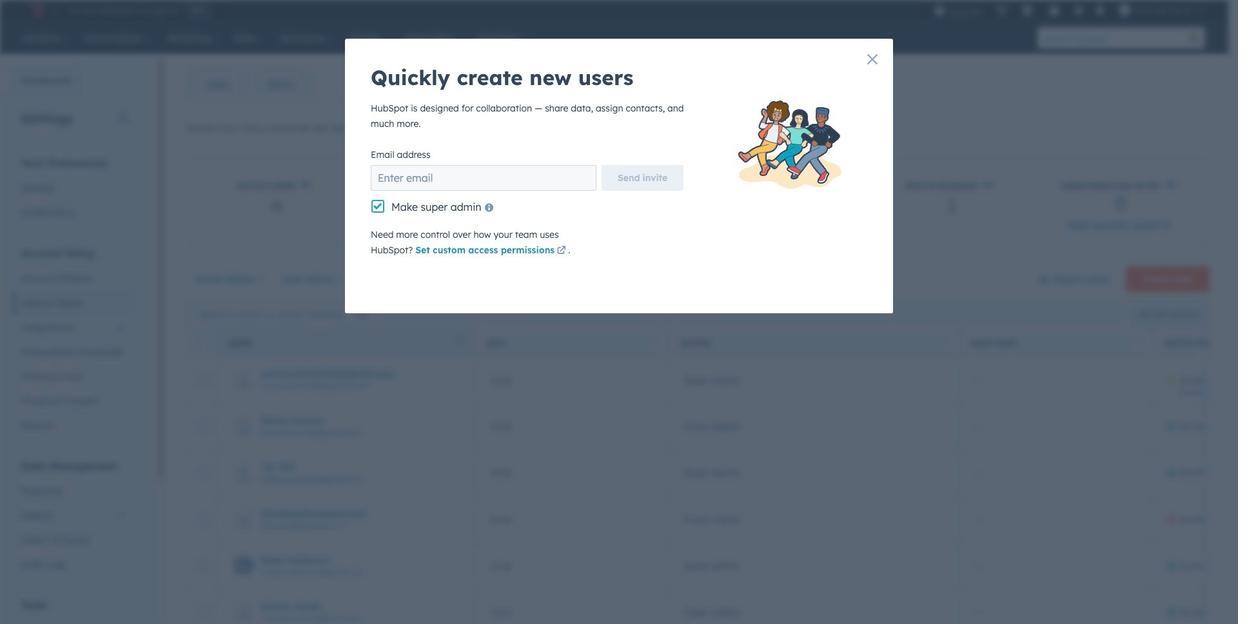 Task type: describe. For each thing, give the bounding box(es) containing it.
jer mill image
[[1119, 5, 1130, 16]]

Search HubSpot search field
[[1038, 27, 1184, 49]]

data management element
[[13, 459, 135, 577]]

1 press to sort. image from the left
[[653, 338, 658, 347]]

ascending sort. press to sort descending. element
[[460, 338, 464, 349]]

1 press to sort. element from the left
[[653, 338, 658, 349]]

your preferences element
[[13, 156, 135, 225]]

close image
[[868, 54, 878, 65]]

account setup element
[[13, 246, 135, 438]]

ascending sort. press to sort descending. image
[[460, 338, 464, 347]]

marketplaces image
[[1021, 6, 1033, 17]]

Search name or email address search field
[[191, 303, 378, 326]]

link opens in a new window image
[[1163, 222, 1172, 232]]



Task type: vqa. For each thing, say whether or not it's contained in the screenshot.
export
no



Task type: locate. For each thing, give the bounding box(es) containing it.
3 press to sort. element from the left
[[1137, 338, 1142, 349]]

1 horizontal spatial press to sort. element
[[943, 338, 948, 349]]

Enter email email field
[[371, 165, 597, 191]]

0 horizontal spatial press to sort. image
[[653, 338, 658, 347]]

menu
[[927, 0, 1213, 21]]

2 press to sort. element from the left
[[943, 338, 948, 349]]

press to sort. image
[[1137, 338, 1142, 347]]

0 horizontal spatial press to sort. element
[[653, 338, 658, 349]]

press to sort. image
[[653, 338, 658, 347], [943, 338, 948, 347]]

2 press to sort. image from the left
[[943, 338, 948, 347]]

link opens in a new window image
[[1163, 219, 1172, 235], [557, 244, 566, 259], [557, 246, 566, 256]]

navigation
[[188, 68, 313, 101]]

1 horizontal spatial press to sort. image
[[943, 338, 948, 347]]

dialog
[[345, 39, 893, 313]]

press to sort. element
[[653, 338, 658, 349], [943, 338, 948, 349], [1137, 338, 1142, 349]]

2 horizontal spatial press to sort. element
[[1137, 338, 1142, 349]]



